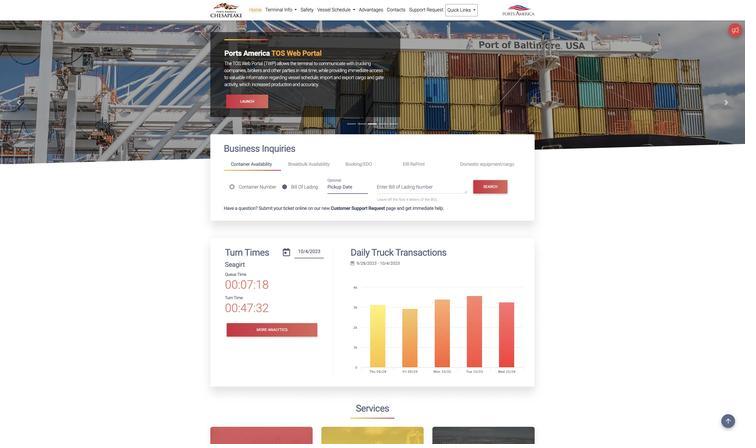 Task type: vqa. For each thing, say whether or not it's contained in the screenshot.
VESSEL SCHEDULE link
yes



Task type: describe. For each thing, give the bounding box(es) containing it.
none text field inside main content
[[295, 247, 324, 259]]

launch link
[[226, 95, 268, 108]]

1 horizontal spatial tos
[[272, 49, 285, 58]]

home link
[[247, 4, 264, 16]]

1 horizontal spatial lading
[[402, 185, 415, 190]]

immediate inside main content
[[413, 206, 434, 211]]

reprint
[[411, 162, 425, 167]]

vessel
[[288, 75, 300, 81]]

domestic equipment/cargo link
[[454, 159, 522, 170]]

the tos web portal (twp) allows the terminal to communicate with trucking companies,                         brokers and other parties in real time, while providing immediate access to valuable                         information regarding vessel schedule, import and export cargo and gate activity, which increased production and accuracy.
[[225, 61, 384, 88]]

and down providing
[[334, 75, 341, 81]]

info
[[285, 7, 293, 13]]

optional
[[328, 178, 341, 183]]

communicate
[[319, 61, 346, 67]]

main content containing 00:07:18
[[206, 135, 540, 445]]

bol
[[431, 198, 438, 202]]

container for container number
[[239, 184, 259, 190]]

a
[[235, 206, 238, 211]]

submit
[[259, 206, 273, 211]]

links
[[461, 7, 471, 13]]

turn time 00:47:32
[[225, 296, 269, 316]]

0 horizontal spatial bill
[[291, 184, 297, 190]]

calendar week image
[[351, 262, 355, 266]]

0 vertical spatial support
[[410, 7, 426, 13]]

information
[[246, 75, 268, 81]]

customer
[[331, 206, 351, 211]]

and down 'vessel'
[[293, 82, 300, 88]]

real
[[301, 68, 308, 74]]

gate
[[376, 75, 384, 81]]

2 horizontal spatial the
[[425, 198, 430, 202]]

our
[[314, 206, 321, 211]]

time for 00:47:32
[[234, 296, 243, 301]]

companies,
[[225, 68, 247, 74]]

ports america tos web portal
[[225, 49, 322, 58]]

1 horizontal spatial the
[[393, 198, 398, 202]]

0 horizontal spatial lading
[[304, 184, 318, 190]]

ticket
[[284, 206, 294, 211]]

launch
[[240, 99, 254, 104]]

terminal info
[[266, 7, 294, 13]]

1 horizontal spatial of
[[421, 198, 424, 202]]

quick
[[448, 7, 459, 13]]

eir reprint
[[403, 162, 425, 167]]

daily
[[351, 247, 370, 258]]

get
[[406, 206, 412, 211]]

enter bill of lading number
[[377, 185, 433, 190]]

leave
[[377, 198, 387, 202]]

the inside the tos web portal (twp) allows the terminal to communicate with trucking companies,                         brokers and other parties in real time, while providing immediate access to valuable                         information regarding vessel schedule, import and export cargo and gate activity, which increased production and accuracy.
[[291, 61, 297, 67]]

-
[[378, 261, 379, 266]]

of
[[299, 184, 303, 190]]

portal inside the tos web portal (twp) allows the terminal to communicate with trucking companies,                         brokers and other parties in real time, while providing immediate access to valuable                         information regarding vessel schedule, import and export cargo and gate activity, which increased production and accuracy.
[[252, 61, 263, 67]]

go to top image
[[722, 415, 736, 429]]

on
[[308, 206, 313, 211]]

time for 00:07:18
[[237, 273, 246, 278]]

domestic
[[461, 162, 480, 167]]

web inside the tos web portal (twp) allows the terminal to communicate with trucking companies,                         brokers and other parties in real time, while providing immediate access to valuable                         information regarding vessel schedule, import and export cargo and gate activity, which increased production and accuracy.
[[242, 61, 251, 67]]

have
[[224, 206, 234, 211]]

with
[[347, 61, 355, 67]]

advantages
[[359, 7, 384, 13]]

availability for container availability
[[251, 162, 272, 167]]

support request
[[410, 7, 444, 13]]

off
[[388, 198, 392, 202]]

accuracy.
[[301, 82, 319, 88]]

letters
[[410, 198, 420, 202]]

customer support request link
[[331, 206, 385, 211]]

help.
[[435, 206, 445, 211]]

home
[[249, 7, 262, 13]]

truck
[[372, 247, 394, 258]]

0 vertical spatial of
[[396, 185, 400, 190]]

which
[[239, 82, 251, 88]]

domestic equipment/cargo
[[461, 162, 515, 167]]

analytics
[[268, 328, 288, 333]]

export
[[342, 75, 354, 81]]

contacts
[[387, 7, 406, 13]]

search
[[484, 185, 498, 189]]

0 vertical spatial request
[[427, 7, 444, 13]]

your
[[274, 206, 283, 211]]

turn for turn time 00:47:32
[[225, 296, 233, 301]]

1 horizontal spatial number
[[417, 185, 433, 190]]

00:47:32
[[225, 302, 269, 316]]

the
[[225, 61, 232, 67]]

schedule
[[332, 7, 351, 13]]

turn for turn times
[[225, 247, 243, 258]]

services
[[356, 404, 390, 415]]

page
[[386, 206, 396, 211]]

breakbulk availability link
[[281, 159, 339, 170]]

bill of lading
[[291, 184, 318, 190]]

10/4/2023
[[380, 261, 400, 266]]

00:07:18
[[225, 278, 269, 292]]

times
[[245, 247, 269, 258]]

container for container availability
[[231, 162, 250, 167]]

container number
[[239, 184, 277, 190]]

safety link
[[299, 4, 316, 16]]



Task type: locate. For each thing, give the bounding box(es) containing it.
1 vertical spatial of
[[421, 198, 424, 202]]

0 horizontal spatial tos
[[233, 61, 241, 67]]

0 vertical spatial tos
[[272, 49, 285, 58]]

0 vertical spatial container
[[231, 162, 250, 167]]

1 vertical spatial to
[[225, 75, 228, 81]]

1 horizontal spatial bill
[[389, 185, 395, 190]]

1 vertical spatial support
[[352, 206, 368, 211]]

1 horizontal spatial web
[[287, 49, 301, 58]]

1 availability from the left
[[251, 162, 272, 167]]

turn up 00:47:32
[[225, 296, 233, 301]]

number up bol at the top right of the page
[[417, 185, 433, 190]]

support right 'contacts'
[[410, 7, 426, 13]]

turn up seagirt
[[225, 247, 243, 258]]

of right letters
[[421, 198, 424, 202]]

0 vertical spatial web
[[287, 49, 301, 58]]

trucking
[[356, 61, 371, 67]]

bill left of
[[291, 184, 297, 190]]

lading up 4
[[402, 185, 415, 190]]

and left "gate" on the top of page
[[367, 75, 375, 81]]

request down 'leave'
[[369, 206, 385, 211]]

2 turn from the top
[[225, 296, 233, 301]]

1 turn from the top
[[225, 247, 243, 258]]

other
[[271, 68, 281, 74]]

container
[[231, 162, 250, 167], [239, 184, 259, 190]]

daily truck transactions
[[351, 247, 447, 258]]

more analytics link
[[227, 324, 318, 337]]

immediate up "cargo"
[[348, 68, 369, 74]]

turn
[[225, 247, 243, 258], [225, 296, 233, 301]]

queue
[[225, 273, 237, 278]]

(twp)
[[264, 61, 276, 67]]

time,
[[309, 68, 318, 74]]

portal up brokers
[[252, 61, 263, 67]]

the right off
[[393, 198, 398, 202]]

to up activity,
[[225, 75, 228, 81]]

online
[[295, 206, 307, 211]]

availability
[[251, 162, 272, 167], [309, 162, 330, 167]]

lading
[[304, 184, 318, 190], [402, 185, 415, 190]]

1 vertical spatial portal
[[252, 61, 263, 67]]

Enter Bill of Lading Number text field
[[377, 184, 468, 194]]

more
[[257, 328, 267, 333]]

0 horizontal spatial of
[[396, 185, 400, 190]]

more analytics
[[257, 328, 288, 333]]

increased
[[252, 82, 270, 88]]

tos inside the tos web portal (twp) allows the terminal to communicate with trucking companies,                         brokers and other parties in real time, while providing immediate access to valuable                         information regarding vessel schedule, import and export cargo and gate activity, which increased production and accuracy.
[[233, 61, 241, 67]]

availability down the business inquiries
[[251, 162, 272, 167]]

tos up companies,
[[233, 61, 241, 67]]

brokers
[[248, 68, 262, 74]]

vessel
[[318, 7, 331, 13]]

1 horizontal spatial to
[[314, 61, 318, 67]]

tos
[[272, 49, 285, 58], [233, 61, 241, 67]]

business
[[224, 143, 260, 155]]

parties
[[282, 68, 295, 74]]

to
[[314, 61, 318, 67], [225, 75, 228, 81]]

search button
[[474, 180, 508, 194]]

the
[[291, 61, 297, 67], [393, 198, 398, 202], [425, 198, 430, 202]]

0 vertical spatial to
[[314, 61, 318, 67]]

request left quick
[[427, 7, 444, 13]]

schedule,
[[301, 75, 319, 81]]

contacts link
[[385, 4, 408, 16]]

vessel schedule link
[[316, 4, 358, 16]]

0 horizontal spatial to
[[225, 75, 228, 81]]

terminal
[[266, 7, 283, 13]]

seagirt
[[225, 261, 245, 269]]

2 availability from the left
[[309, 162, 330, 167]]

container down the business
[[231, 162, 250, 167]]

time up 00:47:32
[[234, 296, 243, 301]]

1 vertical spatial tos
[[233, 61, 241, 67]]

0 horizontal spatial immediate
[[348, 68, 369, 74]]

support inside main content
[[352, 206, 368, 211]]

1 vertical spatial container
[[239, 184, 259, 190]]

time inside queue time 00:07:18
[[237, 273, 246, 278]]

1 vertical spatial time
[[234, 296, 243, 301]]

to up 'time,'
[[314, 61, 318, 67]]

Optional text field
[[328, 183, 369, 194]]

0 horizontal spatial portal
[[252, 61, 263, 67]]

1 horizontal spatial immediate
[[413, 206, 434, 211]]

tos web portal image
[[0, 21, 746, 343]]

quick links
[[448, 7, 472, 13]]

lading right of
[[304, 184, 318, 190]]

of up first
[[396, 185, 400, 190]]

1 vertical spatial immediate
[[413, 206, 434, 211]]

9/28/2023
[[357, 261, 377, 266]]

None text field
[[295, 247, 324, 259]]

and left get on the right of page
[[397, 206, 405, 211]]

1 vertical spatial web
[[242, 61, 251, 67]]

0 horizontal spatial availability
[[251, 162, 272, 167]]

1 vertical spatial turn
[[225, 296, 233, 301]]

immediate inside the tos web portal (twp) allows the terminal to communicate with trucking companies,                         brokers and other parties in real time, while providing immediate access to valuable                         information regarding vessel schedule, import and export cargo and gate activity, which increased production and accuracy.
[[348, 68, 369, 74]]

portal
[[303, 49, 322, 58], [252, 61, 263, 67]]

9/28/2023 - 10/4/2023
[[357, 261, 400, 266]]

time
[[237, 273, 246, 278], [234, 296, 243, 301]]

web up brokers
[[242, 61, 251, 67]]

immediate
[[348, 68, 369, 74], [413, 206, 434, 211]]

advantages link
[[358, 4, 385, 16]]

question?
[[239, 206, 258, 211]]

america
[[244, 49, 270, 58]]

0 horizontal spatial support
[[352, 206, 368, 211]]

0 vertical spatial portal
[[303, 49, 322, 58]]

bill right enter
[[389, 185, 395, 190]]

0 horizontal spatial the
[[291, 61, 297, 67]]

web
[[287, 49, 301, 58], [242, 61, 251, 67]]

leave off the first 4 letters of the bol
[[377, 198, 438, 202]]

0 horizontal spatial number
[[260, 184, 277, 190]]

breakbulk availability
[[288, 162, 330, 167]]

1 horizontal spatial portal
[[303, 49, 322, 58]]

portal up terminal
[[303, 49, 322, 58]]

time right queue
[[237, 273, 246, 278]]

queue time 00:07:18
[[225, 273, 269, 292]]

import
[[320, 75, 333, 81]]

tos up the 'allows'
[[272, 49, 285, 58]]

availability for breakbulk availability
[[309, 162, 330, 167]]

and down (twp)
[[263, 68, 270, 74]]

terminal info link
[[264, 4, 299, 16]]

safety
[[301, 7, 314, 13]]

support right customer
[[352, 206, 368, 211]]

4
[[407, 198, 409, 202]]

support request link
[[408, 4, 446, 16]]

terminal
[[298, 61, 313, 67]]

the left bol at the top right of the page
[[425, 198, 430, 202]]

0 vertical spatial immediate
[[348, 68, 369, 74]]

1 horizontal spatial request
[[427, 7, 444, 13]]

eir reprint link
[[396, 159, 454, 170]]

request inside main content
[[369, 206, 385, 211]]

number up submit
[[260, 184, 277, 190]]

turn times
[[225, 247, 269, 258]]

0 vertical spatial turn
[[225, 247, 243, 258]]

in
[[296, 68, 300, 74]]

quick links link
[[446, 4, 478, 16]]

0 horizontal spatial request
[[369, 206, 385, 211]]

activity,
[[225, 82, 238, 88]]

eir
[[403, 162, 410, 167]]

web up the 'allows'
[[287, 49, 301, 58]]

valuable
[[229, 75, 245, 81]]

0 vertical spatial time
[[237, 273, 246, 278]]

the up in
[[291, 61, 297, 67]]

cargo
[[355, 75, 366, 81]]

equipment/cargo
[[481, 162, 515, 167]]

new
[[322, 206, 330, 211]]

first
[[399, 198, 406, 202]]

container availability link
[[224, 159, 281, 171]]

0 horizontal spatial web
[[242, 61, 251, 67]]

turn inside turn time 00:47:32
[[225, 296, 233, 301]]

ports
[[225, 49, 242, 58]]

1 horizontal spatial support
[[410, 7, 426, 13]]

1 horizontal spatial availability
[[309, 162, 330, 167]]

immediate down letters
[[413, 206, 434, 211]]

booking/edo
[[346, 162, 372, 167]]

calendar day image
[[283, 248, 290, 257]]

and
[[263, 68, 270, 74], [334, 75, 341, 81], [367, 75, 375, 81], [293, 82, 300, 88], [397, 206, 405, 211]]

have a question? submit your ticket online on our new customer support request page and get immediate help.
[[224, 206, 445, 211]]

breakbulk
[[288, 162, 308, 167]]

1 vertical spatial request
[[369, 206, 385, 211]]

access
[[370, 68, 383, 74]]

container up question?
[[239, 184, 259, 190]]

availability right breakbulk on the top left
[[309, 162, 330, 167]]

time inside turn time 00:47:32
[[234, 296, 243, 301]]

main content
[[206, 135, 540, 445]]

providing
[[330, 68, 347, 74]]

allows
[[277, 61, 290, 67]]



